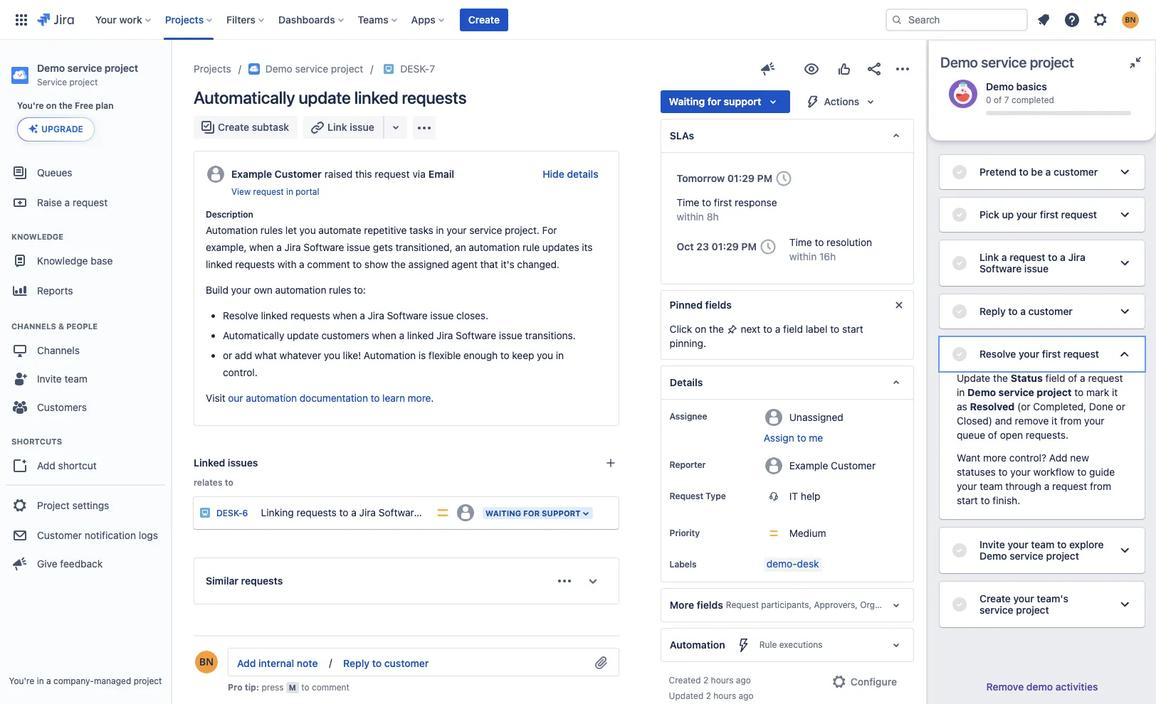 Task type: vqa. For each thing, say whether or not it's contained in the screenshot.
the bottommost 'and'
no



Task type: locate. For each thing, give the bounding box(es) containing it.
demo service project
[[940, 54, 1074, 70], [265, 63, 363, 75], [967, 387, 1072, 399]]

from down the guide
[[1090, 480, 1111, 493]]

create inside create your team's service project
[[979, 593, 1011, 605]]

build
[[206, 284, 228, 296]]

01:29 up response
[[727, 172, 755, 184]]

0 horizontal spatial start
[[842, 323, 863, 335]]

2
[[703, 676, 708, 686], [706, 691, 711, 702]]

checked image inside invite your team to explore demo service project dropdown button
[[951, 542, 968, 560]]

1 vertical spatial of
[[1068, 372, 1077, 384]]

documentation
[[300, 392, 368, 404]]

shortcuts group
[[6, 422, 165, 485]]

jira image
[[37, 11, 74, 28], [37, 11, 74, 28]]

in
[[286, 187, 293, 197], [436, 224, 444, 236], [556, 350, 564, 362], [957, 387, 965, 399], [37, 676, 44, 687]]

update down 'demo service project' link
[[299, 88, 351, 107]]

2 right updated
[[706, 691, 711, 702]]

notifications image
[[1035, 11, 1052, 28]]

knowledge group
[[6, 217, 165, 311]]

control.
[[223, 367, 257, 379]]

service inside create your team's service project
[[979, 604, 1013, 616]]

resolve up update the status
[[979, 348, 1016, 360]]

2 horizontal spatial you
[[537, 350, 553, 362]]

time to resolution within 16h
[[789, 236, 872, 263]]

update up 'whatever' at the left of the page
[[287, 330, 319, 342]]

details
[[567, 168, 598, 180]]

team inside 'want more control? add new statuses to your workflow to guide your team through a request from start to finish.'
[[980, 480, 1003, 493]]

ago
[[736, 676, 751, 686], [739, 691, 754, 702]]

request
[[670, 491, 703, 502]]

2 chevron image from the top
[[1116, 303, 1133, 320]]

rule
[[522, 241, 540, 254]]

project right managed
[[134, 676, 162, 687]]

support
[[724, 95, 761, 107], [542, 509, 581, 518]]

link inside 'button'
[[328, 121, 347, 133]]

0 horizontal spatial within
[[677, 211, 704, 223]]

demo service project image
[[248, 63, 260, 75]]

4 checked image from the top
[[951, 542, 968, 560]]

team left the explore
[[1031, 539, 1055, 551]]

jira inside link a request to a jira software issue
[[1068, 251, 1085, 263]]

automation up created
[[670, 639, 725, 651]]

0 vertical spatial comment
[[307, 258, 350, 271]]

chevron image inside resolve your first request 'dropdown button'
[[1116, 346, 1133, 363]]

channels for channels & people
[[11, 322, 56, 331]]

or right done
[[1116, 401, 1125, 413]]

0 horizontal spatial it
[[1051, 415, 1057, 427]]

0 vertical spatial it
[[1112, 387, 1118, 399]]

0 vertical spatial example
[[231, 168, 272, 180]]

request inside 'want more control? add new statuses to your workflow to guide your team through a request from start to finish.'
[[1052, 480, 1087, 493]]

channels left &
[[11, 322, 56, 331]]

desk- right issue type: it help icon
[[216, 508, 242, 519]]

project inside invite your team to explore demo service project
[[1046, 550, 1079, 562]]

demo
[[1026, 681, 1053, 693]]

field down resolve your first request 'dropdown button' at the right
[[1045, 372, 1065, 384]]

first left newest first image
[[577, 656, 596, 668]]

1 vertical spatial create
[[218, 121, 249, 133]]

0 vertical spatial knowledge
[[11, 232, 63, 241]]

clockicon image up response
[[772, 167, 795, 190]]

chevron image inside pick up your first request dropdown button
[[1116, 206, 1133, 224]]

from down completed,
[[1060, 415, 1081, 427]]

0 vertical spatial invite
[[37, 373, 62, 385]]

0 vertical spatial support
[[724, 95, 761, 107]]

your left team's
[[1013, 593, 1034, 605]]

project down invite your team to explore demo service project dropdown button
[[1016, 604, 1049, 616]]

1 horizontal spatial customer
[[275, 168, 322, 180]]

pro tip: press m to comment
[[228, 683, 349, 693]]

on for you're
[[46, 100, 57, 111]]

1 horizontal spatial invite
[[979, 539, 1005, 551]]

0 vertical spatial field
[[783, 323, 803, 335]]

8h
[[707, 211, 719, 223]]

guide
[[1089, 466, 1115, 478]]

2 vertical spatial of
[[988, 429, 997, 441]]

2 horizontal spatial customer
[[831, 460, 876, 472]]

automatically up create subtask button
[[194, 88, 295, 107]]

0 horizontal spatial link
[[328, 121, 347, 133]]

team's
[[1037, 593, 1068, 605]]

service up the free
[[67, 62, 102, 74]]

fields for more fields
[[697, 599, 723, 612]]

example for example customer raised this request via email
[[231, 168, 272, 180]]

or left 'add'
[[223, 350, 232, 362]]

chevron image for resolve your first request
[[1116, 346, 1133, 363]]

group containing queues
[[6, 153, 165, 587]]

vote options: no one has voted for this issue yet. image
[[836, 61, 853, 78]]

when right example,
[[249, 241, 274, 254]]

2 horizontal spatial add
[[1049, 452, 1067, 464]]

pretend
[[979, 166, 1016, 178]]

it
[[789, 490, 798, 503]]

7 right "0"
[[1004, 95, 1009, 106]]

issue inside 'button'
[[350, 121, 374, 133]]

customer inside group
[[37, 529, 82, 542]]

1 chevron image from the top
[[1116, 206, 1133, 224]]

first inside button
[[577, 656, 596, 668]]

0 vertical spatial from
[[1060, 415, 1081, 427]]

0 vertical spatial waiting
[[669, 95, 705, 107]]

0 horizontal spatial pm
[[741, 241, 757, 253]]

demo inside demo service project service project
[[37, 62, 65, 74]]

knowledge up reports
[[37, 255, 88, 267]]

example for example customer
[[789, 460, 828, 472]]

1 horizontal spatial when
[[333, 310, 357, 322]]

0 horizontal spatial desk-
[[216, 508, 242, 519]]

to inside link a request to a jira software issue
[[1048, 251, 1057, 263]]

field inside next to a field label to start pinning.
[[783, 323, 803, 335]]

reply for reply to a customer
[[979, 305, 1006, 317]]

team down channels popup button
[[64, 373, 87, 385]]

sidebar navigation image
[[155, 57, 187, 85]]

resolve for resolve your first request
[[979, 348, 1016, 360]]

chevron image for reply to a customer
[[1116, 303, 1133, 320]]

1 horizontal spatial waiting for support
[[669, 95, 761, 107]]

reply inside button
[[343, 657, 370, 669]]

2 vertical spatial customer
[[37, 529, 82, 542]]

first right up
[[1040, 209, 1059, 221]]

invite for invite team
[[37, 373, 62, 385]]

linked inside automation rules let you automate repetitive tasks in your service project. for example, when a jira software issue gets transitioned, an automation rule updates its linked requests with a comment to show the assigned agent that it's changed.
[[206, 258, 233, 271]]

hide message image
[[891, 297, 908, 314]]

invite inside invite your team to explore demo service project
[[979, 539, 1005, 551]]

invite inside channels & people group
[[37, 373, 62, 385]]

automation up that
[[469, 241, 520, 254]]

time
[[677, 196, 699, 209], [789, 236, 812, 248]]

checked image inside create your team's service project dropdown button
[[951, 597, 968, 614]]

1 horizontal spatial create
[[468, 13, 500, 25]]

project up automatically update linked requests
[[331, 63, 363, 75]]

add for add shortcut
[[37, 460, 55, 472]]

feedback
[[60, 558, 103, 570]]

automation down 'automatically update customers when a linked jira software issue transitions.'
[[364, 350, 416, 362]]

resolution
[[827, 236, 872, 248]]

queue
[[957, 429, 985, 441]]

in up the as
[[957, 387, 965, 399]]

work
[[119, 13, 142, 25]]

service up automatically update linked requests
[[295, 63, 328, 75]]

0 vertical spatial pm
[[757, 172, 772, 184]]

click on the
[[670, 323, 727, 335]]

create subtask button
[[194, 116, 298, 139]]

plan
[[96, 100, 114, 111]]

checked image inside pretend to be a customer dropdown button
[[951, 164, 968, 181]]

0 vertical spatial you're
[[17, 100, 44, 111]]

group containing project settings
[[6, 485, 165, 583]]

it inside (or completed, done or closed) and remove it from your queue of open requests.
[[1051, 415, 1057, 427]]

you're down service
[[17, 100, 44, 111]]

1 vertical spatial waiting for support
[[486, 509, 581, 518]]

issue type: it help image
[[199, 508, 211, 519]]

2 checked image from the top
[[951, 346, 968, 363]]

example up view
[[231, 168, 272, 180]]

next to a field label to start pinning.
[[670, 323, 863, 350]]

ago right updated
[[739, 691, 754, 702]]

your up through
[[1010, 466, 1031, 478]]

chevron image inside invite your team to explore demo service project dropdown button
[[1116, 542, 1133, 560]]

0 vertical spatial desk-
[[400, 63, 429, 75]]

next
[[741, 323, 760, 335]]

demo inside invite your team to explore demo service project
[[979, 550, 1007, 562]]

0 horizontal spatial reply
[[343, 657, 370, 669]]

pm up response
[[757, 172, 772, 184]]

checked image
[[951, 164, 968, 181], [951, 206, 968, 224], [951, 255, 968, 272], [951, 542, 968, 560], [951, 597, 968, 614]]

desk-7
[[400, 63, 435, 75]]

0 horizontal spatial waiting
[[486, 509, 521, 518]]

1 vertical spatial knowledge
[[37, 255, 88, 267]]

your
[[95, 13, 117, 25]]

on for click
[[695, 323, 706, 335]]

2 vertical spatial when
[[372, 330, 396, 342]]

time for time to first response within 8h
[[677, 196, 699, 209]]

project
[[37, 500, 70, 512]]

resolve for resolve linked requests when a jira software issue closes.
[[223, 310, 258, 322]]

to inside reply to a customer dropdown button
[[1008, 305, 1018, 317]]

1 vertical spatial when
[[333, 310, 357, 322]]

repetitive
[[364, 224, 407, 236]]

completed,
[[1033, 401, 1086, 413]]

add inside button
[[237, 657, 256, 669]]

1 vertical spatial channels
[[37, 344, 80, 356]]

customers link
[[6, 394, 165, 422]]

1 horizontal spatial link
[[979, 251, 999, 263]]

flexible
[[428, 350, 461, 362]]

your inside 'dropdown button'
[[1019, 348, 1039, 360]]

from inside (or completed, done or closed) and remove it from your queue of open requests.
[[1060, 415, 1081, 427]]

you left like! at the left of page
[[324, 350, 340, 362]]

unassigned
[[789, 411, 843, 423]]

link down automatically update linked requests
[[328, 121, 347, 133]]

fields for pinned fields
[[705, 299, 732, 311]]

2 horizontal spatial create
[[979, 593, 1011, 605]]

apps button
[[407, 8, 450, 31]]

2 chevron image from the top
[[1116, 255, 1133, 272]]

add down shortcuts
[[37, 460, 55, 472]]

your up status
[[1019, 348, 1039, 360]]

requests.
[[1026, 429, 1069, 441]]

automation inside automation rules let you automate repetitive tasks in your service project. for example, when a jira software issue gets transitioned, an automation rule updates its linked requests with a comment to show the assigned agent that it's changed.
[[206, 224, 258, 236]]

0 vertical spatial create
[[468, 13, 500, 25]]

0 vertical spatial automation
[[206, 224, 258, 236]]

automation down with
[[275, 284, 326, 296]]

1 vertical spatial you're
[[9, 676, 34, 687]]

1 checked image from the top
[[951, 164, 968, 181]]

1 vertical spatial support
[[542, 509, 581, 518]]

0 horizontal spatial for
[[523, 509, 540, 518]]

portal
[[296, 187, 319, 197]]

customer notification logs link
[[6, 522, 165, 550]]

a inside field of a request in
[[1080, 372, 1085, 384]]

chevron image inside link a request to a jira software issue dropdown button
[[1116, 255, 1133, 272]]

1 horizontal spatial start
[[957, 495, 978, 507]]

0 vertical spatial more
[[408, 392, 431, 404]]

checked image for pretend
[[951, 164, 968, 181]]

customer up "portal"
[[275, 168, 322, 180]]

1 vertical spatial projects
[[194, 63, 231, 75]]

you're left the company-
[[9, 676, 34, 687]]

request inside field of a request in
[[1088, 372, 1123, 384]]

3 chevron image from the top
[[1116, 597, 1133, 614]]

automatically for automatically update linked requests
[[194, 88, 295, 107]]

waiting right priority: medium icon
[[486, 509, 521, 518]]

create your team's service project
[[979, 593, 1068, 616]]

on down service
[[46, 100, 57, 111]]

checked image for pick
[[951, 206, 968, 224]]

1 horizontal spatial for
[[707, 95, 721, 107]]

software up 'automatically update customers when a linked jira software issue transitions.'
[[387, 310, 427, 322]]

1 vertical spatial time
[[789, 236, 812, 248]]

want more control? add new statuses to your workflow to guide your team through a request from start to finish.
[[957, 452, 1115, 507]]

is
[[418, 350, 426, 362]]

when up or add what whatever you like! automation is flexible enough to keep you in control.
[[372, 330, 396, 342]]

0 vertical spatial waiting for support
[[669, 95, 761, 107]]

requests right 'linking'
[[296, 506, 336, 519]]

relates
[[194, 478, 222, 488]]

comment down "/"
[[312, 683, 349, 693]]

link a request to a jira software issue
[[979, 251, 1085, 275]]

demo up "0"
[[986, 81, 1014, 93]]

first
[[714, 196, 732, 209], [1040, 209, 1059, 221], [1042, 348, 1061, 360], [577, 656, 596, 668]]

fields
[[705, 299, 732, 311], [697, 599, 723, 612]]

0 horizontal spatial when
[[249, 241, 274, 254]]

checked image inside link a request to a jira software issue dropdown button
[[951, 255, 968, 272]]

request type
[[670, 491, 726, 502]]

build your own automation rules to:
[[206, 284, 366, 296]]

2 horizontal spatial when
[[372, 330, 396, 342]]

create inside create button
[[468, 13, 500, 25]]

time inside time to resolution within 16h
[[789, 236, 812, 248]]

0 horizontal spatial resolve
[[223, 310, 258, 322]]

in inside field of a request in
[[957, 387, 965, 399]]

link web pages and more image
[[387, 119, 404, 136]]

fields up click on the
[[705, 299, 732, 311]]

link a request to a jira software issue button
[[940, 241, 1145, 286]]

1 vertical spatial waiting
[[486, 509, 521, 518]]

slas element
[[660, 119, 914, 153]]

projects right 'work'
[[165, 13, 204, 25]]

requests up own
[[235, 258, 275, 271]]

let
[[285, 224, 297, 236]]

project settings link
[[6, 491, 165, 522]]

0 horizontal spatial or
[[223, 350, 232, 362]]

0 vertical spatial checked image
[[951, 303, 968, 320]]

settings image
[[1092, 11, 1109, 28]]

automation element
[[660, 629, 914, 663]]

or inside or add what whatever you like! automation is flexible enough to keep you in control.
[[223, 350, 232, 362]]

updates
[[542, 241, 579, 254]]

demo down the finish.
[[979, 550, 1007, 562]]

completed
[[1011, 95, 1054, 106]]

chevron image
[[1116, 164, 1133, 181], [1116, 303, 1133, 320], [1116, 597, 1133, 614]]

channels button
[[6, 337, 165, 365]]

0 vertical spatial automation
[[469, 241, 520, 254]]

menu bar
[[227, 653, 484, 671]]

within 16h button
[[789, 250, 836, 264]]

team
[[64, 373, 87, 385], [980, 480, 1003, 493], [1031, 539, 1055, 551]]

1 vertical spatial invite
[[979, 539, 1005, 551]]

hours right created
[[711, 676, 734, 686]]

2 checked image from the top
[[951, 206, 968, 224]]

1 horizontal spatial example
[[789, 460, 828, 472]]

clockicon image
[[772, 167, 795, 190], [757, 236, 779, 258]]

its
[[582, 241, 593, 254]]

desk- left copy link to issue image on the top left
[[400, 63, 429, 75]]

2 right created
[[703, 676, 708, 686]]

reply inside dropdown button
[[979, 305, 1006, 317]]

0 vertical spatial on
[[46, 100, 57, 111]]

of inside the demo basics 0 of 7 completed
[[994, 95, 1002, 106]]

1 checked image from the top
[[951, 303, 968, 320]]

2 group from the top
[[6, 485, 165, 583]]

progress bar
[[986, 111, 1131, 115]]

hide details
[[543, 168, 598, 180]]

1 horizontal spatial on
[[695, 323, 706, 335]]

give feedback image
[[760, 61, 777, 78]]

knowledge for knowledge base
[[37, 255, 88, 267]]

base
[[91, 255, 113, 267]]

hours right updated
[[713, 691, 736, 702]]

to inside time to first response within 8h
[[702, 196, 711, 209]]

of inside field of a request in
[[1068, 372, 1077, 384]]

your profile and settings image
[[1122, 11, 1139, 28]]

1 vertical spatial link
[[979, 251, 999, 263]]

0 horizontal spatial 7
[[429, 63, 435, 75]]

to inside reply to customer button
[[372, 657, 382, 669]]

add app image
[[416, 119, 433, 136]]

start inside next to a field label to start pinning.
[[842, 323, 863, 335]]

priority pin to top. only you can see pinned fields. image
[[703, 528, 714, 540]]

of up completed,
[[1068, 372, 1077, 384]]

1 horizontal spatial or
[[1116, 401, 1125, 413]]

channels inside popup button
[[37, 344, 80, 356]]

1 horizontal spatial automation
[[364, 350, 416, 362]]

team inside invite your team to explore demo service project
[[1031, 539, 1055, 551]]

1 vertical spatial it
[[1051, 415, 1057, 427]]

0 horizontal spatial time
[[677, 196, 699, 209]]

resolve inside 'dropdown button'
[[979, 348, 1016, 360]]

visit our automation documentation to learn more .
[[206, 392, 434, 404]]

your down the finish.
[[1008, 539, 1028, 551]]

it right mark
[[1112, 387, 1118, 399]]

1 group from the top
[[6, 153, 165, 587]]

invite down the finish.
[[979, 539, 1005, 551]]

priority: medium image
[[436, 506, 450, 520]]

ago down automation element
[[736, 676, 751, 686]]

newest first image
[[599, 656, 610, 668]]

3 chevron image from the top
[[1116, 346, 1133, 363]]

1 vertical spatial chevron image
[[1116, 303, 1133, 320]]

0 vertical spatial customer
[[275, 168, 322, 180]]

queues link
[[6, 157, 165, 189]]

1 chevron image from the top
[[1116, 164, 1133, 181]]

2 vertical spatial create
[[979, 593, 1011, 605]]

time inside time to first response within 8h
[[677, 196, 699, 209]]

more up statuses on the bottom of the page
[[983, 452, 1007, 464]]

primary element
[[9, 0, 886, 40]]

group
[[6, 153, 165, 587], [6, 485, 165, 583]]

0 vertical spatial clockicon image
[[772, 167, 795, 190]]

0 vertical spatial hours
[[711, 676, 734, 686]]

pm
[[757, 172, 772, 184], [741, 241, 757, 253]]

2 vertical spatial team
[[1031, 539, 1055, 551]]

first up field of a request in
[[1042, 348, 1061, 360]]

desk- inside desk-7 link
[[400, 63, 429, 75]]

customer inside dropdown button
[[1053, 166, 1098, 178]]

checked image
[[951, 303, 968, 320], [951, 346, 968, 363]]

clockicon image for tomorrow 01:29 pm
[[772, 167, 795, 190]]

teams
[[358, 13, 388, 25]]

checked image up 'update'
[[951, 346, 968, 363]]

project inside create your team's service project
[[1016, 604, 1049, 616]]

clockicon image left within 16h button at right top
[[757, 236, 779, 258]]

relates to
[[194, 478, 233, 488]]

demo service project up "(or"
[[967, 387, 1072, 399]]

start right label
[[842, 323, 863, 335]]

1 vertical spatial team
[[980, 480, 1003, 493]]

4 chevron image from the top
[[1116, 542, 1133, 560]]

channels
[[11, 322, 56, 331], [37, 344, 80, 356]]

chevron image for link a request to a jira software issue
[[1116, 255, 1133, 272]]

1 vertical spatial checked image
[[951, 346, 968, 363]]

1 vertical spatial customer
[[831, 460, 876, 472]]

customer inside button
[[384, 657, 429, 669]]

comment
[[307, 258, 350, 271], [312, 683, 349, 693]]

automation rules let you automate repetitive tasks in your service project. for example, when a jira software issue gets transitioned, an automation rule updates its linked requests with a comment to show the assigned agent that it's changed.
[[206, 224, 595, 271]]

5 checked image from the top
[[951, 597, 968, 614]]

1 vertical spatial automation
[[364, 350, 416, 362]]

remove
[[1015, 415, 1049, 427]]

banner
[[0, 0, 1156, 40]]

automation
[[206, 224, 258, 236], [364, 350, 416, 362], [670, 639, 725, 651]]

statuses
[[957, 466, 996, 478]]

create left team's
[[979, 593, 1011, 605]]

link inside link a request to a jira software issue
[[979, 251, 999, 263]]

comment down the automate on the left of page
[[307, 258, 350, 271]]

whatever
[[279, 350, 321, 362]]

customer up give feedback
[[37, 529, 82, 542]]

1 vertical spatial clockicon image
[[757, 236, 779, 258]]

0 horizontal spatial example
[[231, 168, 272, 180]]

projects left the demo service project icon
[[194, 63, 231, 75]]

projects inside 'projects' dropdown button
[[165, 13, 204, 25]]

0 vertical spatial 7
[[429, 63, 435, 75]]

more fields
[[670, 599, 723, 612]]

upgrade
[[41, 124, 83, 135]]

chevron image
[[1116, 206, 1133, 224], [1116, 255, 1133, 272], [1116, 346, 1133, 363], [1116, 542, 1133, 560]]

clockicon image for oct 23 01:29 pm
[[757, 236, 779, 258]]

comment inside automation rules let you automate repetitive tasks in your service project. for example, when a jira software issue gets transitioned, an automation rule updates its linked requests with a comment to show the assigned agent that it's changed.
[[307, 258, 350, 271]]

0 vertical spatial fields
[[705, 299, 732, 311]]

1 horizontal spatial add
[[237, 657, 256, 669]]

customer for example customer
[[831, 460, 876, 472]]

create left subtask
[[218, 121, 249, 133]]

your down done
[[1084, 415, 1104, 427]]

0 vertical spatial channels
[[11, 322, 56, 331]]

when up customers
[[333, 310, 357, 322]]

1 horizontal spatial support
[[724, 95, 761, 107]]

response
[[735, 196, 777, 209]]

more right learn in the bottom of the page
[[408, 392, 431, 404]]

you inside automation rules let you automate repetitive tasks in your service project. for example, when a jira software issue gets transitioned, an automation rule updates its linked requests with a comment to show the assigned agent that it's changed.
[[299, 224, 316, 236]]

reply right "/"
[[343, 657, 370, 669]]

jira inside linking requests to a jira software issue link
[[359, 506, 376, 519]]

your up an
[[447, 224, 467, 236]]

1 horizontal spatial 7
[[1004, 95, 1009, 106]]

demo down 'search' field
[[940, 54, 978, 70]]

channels down &
[[37, 344, 80, 356]]

filters
[[226, 13, 256, 25]]

time for time to resolution within 16h
[[789, 236, 812, 248]]

0 vertical spatial reply
[[979, 305, 1006, 317]]

assign
[[764, 432, 794, 444]]

raised
[[324, 168, 353, 180]]

1 horizontal spatial team
[[980, 480, 1003, 493]]

demo up service
[[37, 62, 65, 74]]

checked image for invite
[[951, 542, 968, 560]]

1 vertical spatial from
[[1090, 480, 1111, 493]]

add inside button
[[37, 460, 55, 472]]

linked down example,
[[206, 258, 233, 271]]

channels & people group
[[6, 307, 165, 426]]

3 checked image from the top
[[951, 255, 968, 272]]

demo service project service project
[[37, 62, 138, 88]]

1 horizontal spatial from
[[1090, 480, 1111, 493]]

checked image inside reply to a customer dropdown button
[[951, 303, 968, 320]]

or
[[223, 350, 232, 362], [1116, 401, 1125, 413]]

me
[[809, 432, 823, 444]]

for
[[707, 95, 721, 107], [523, 509, 540, 518]]

0 horizontal spatial automation
[[206, 224, 258, 236]]

chevron image inside reply to a customer dropdown button
[[1116, 303, 1133, 320]]

0 horizontal spatial on
[[46, 100, 57, 111]]

0 vertical spatial waiting for support button
[[660, 90, 790, 113]]

example,
[[206, 241, 247, 254]]

details element
[[660, 366, 914, 400]]

1 vertical spatial start
[[957, 495, 978, 507]]

of right "0"
[[994, 95, 1002, 106]]

of
[[994, 95, 1002, 106], [1068, 372, 1077, 384], [988, 429, 997, 441]]



Task type: describe. For each thing, give the bounding box(es) containing it.
requests inside automation rules let you automate repetitive tasks in your service project. for example, when a jira software issue gets transitioned, an automation rule updates its linked requests with a comment to show the assigned agent that it's changed.
[[235, 258, 275, 271]]

link for link issue
[[328, 121, 347, 133]]

checked image for resolve
[[951, 346, 968, 363]]

managed
[[94, 676, 131, 687]]

labels
[[670, 560, 697, 570]]

more inside 'want more control? add new statuses to your workflow to guide your team through a request from start to finish.'
[[983, 452, 1007, 464]]

dashboards button
[[274, 8, 349, 31]]

to:
[[354, 284, 366, 296]]

copy link to issue image
[[432, 63, 444, 74]]

1 horizontal spatial waiting for support button
[[660, 90, 790, 113]]

workflow
[[1033, 466, 1075, 478]]

first inside 'dropdown button'
[[1042, 348, 1061, 360]]

invite for invite your team to explore demo service project
[[979, 539, 1005, 551]]

show
[[364, 258, 388, 271]]

service up the demo basics 0 of 7 completed
[[981, 54, 1027, 70]]

assign to me button
[[764, 431, 899, 446]]

add internal note button
[[228, 652, 326, 675]]

link for link a request to a jira software issue
[[979, 251, 999, 263]]

to inside automation rules let you automate repetitive tasks in your service project. for example, when a jira software issue gets transitioned, an automation rule updates its linked requests with a comment to show the assigned agent that it's changed.
[[353, 258, 362, 271]]

add attachment image
[[593, 655, 610, 672]]

customer for example customer raised this request via email
[[275, 168, 322, 180]]

request inside link a request to a jira software issue
[[1010, 251, 1045, 263]]

you're for you're on the free plan
[[17, 100, 44, 111]]

demo inside the demo basics 0 of 7 completed
[[986, 81, 1014, 93]]

be
[[1031, 166, 1043, 178]]

project up plan
[[105, 62, 138, 74]]

field inside field of a request in
[[1045, 372, 1065, 384]]

0
[[986, 95, 991, 106]]

/
[[326, 656, 335, 669]]

add inside 'want more control? add new statuses to your workflow to guide your team through a request from start to finish.'
[[1049, 452, 1067, 464]]

16h
[[819, 251, 836, 263]]

slas
[[670, 130, 694, 142]]

more
[[670, 599, 694, 612]]

collapse panel image
[[1127, 54, 1144, 71]]

in left the company-
[[37, 676, 44, 687]]

software inside automation rules let you automate repetitive tasks in your service project. for example, when a jira software issue gets transitioned, an automation rule updates its linked requests with a comment to show the assigned agent that it's changed.
[[303, 241, 344, 254]]

people
[[66, 322, 98, 331]]

0 vertical spatial 2
[[703, 676, 708, 686]]

profile image of ben nelson image
[[195, 651, 218, 674]]

you're in a company-managed project
[[9, 676, 162, 687]]

to inside or add what whatever you like! automation is flexible enough to keep you in control.
[[500, 350, 509, 362]]

channels & people
[[11, 322, 98, 331]]

closed)
[[957, 415, 992, 427]]

automate
[[318, 224, 361, 236]]

field of a request in
[[957, 372, 1123, 399]]

request type pin to top. only you can see pinned fields. image
[[672, 503, 684, 514]]

within inside time to first response within 8h
[[677, 211, 704, 223]]

comments
[[261, 656, 312, 668]]

update the status
[[957, 372, 1043, 384]]

your right up
[[1016, 209, 1037, 221]]

desk- for 7
[[400, 63, 429, 75]]

create for create
[[468, 13, 500, 25]]

linked down it help image
[[354, 88, 398, 107]]

logs
[[139, 529, 158, 542]]

when for update
[[372, 330, 396, 342]]

appswitcher icon image
[[13, 11, 30, 28]]

23
[[696, 241, 709, 253]]

jira inside automation rules let you automate repetitive tasks in your service project. for example, when a jira software issue gets transitioned, an automation rule updates its linked requests with a comment to show the assigned agent that it's changed.
[[284, 241, 301, 254]]

to mark it as
[[957, 387, 1118, 413]]

requests right similar
[[241, 575, 283, 587]]

chevron image for invite your team to explore demo service project
[[1116, 542, 1133, 560]]

add internal note
[[237, 657, 318, 669]]

show image
[[581, 570, 604, 593]]

agent
[[452, 258, 478, 271]]

from inside 'want more control? add new statuses to your workflow to guide your team through a request from start to finish.'
[[1090, 480, 1111, 493]]

0 vertical spatial 01:29
[[727, 172, 755, 184]]

add
[[235, 350, 252, 362]]

watch options: you are not watching this issue, 0 people watching image
[[803, 61, 820, 78]]

activities
[[1055, 681, 1098, 693]]

chevron image for pretend to be a customer
[[1116, 164, 1133, 181]]

create subtask
[[218, 121, 289, 133]]

upgrade button
[[18, 118, 94, 141]]

menu bar containing all
[[227, 653, 484, 671]]

demo service project up automatically update linked requests
[[265, 63, 363, 75]]

desk-6
[[216, 508, 248, 519]]

your inside invite your team to explore demo service project
[[1008, 539, 1028, 551]]

linked issues
[[194, 457, 258, 469]]

in inside or add what whatever you like! automation is flexible enough to keep you in control.
[[556, 350, 564, 362]]

&
[[58, 322, 64, 331]]

service inside demo service project service project
[[67, 62, 102, 74]]

issue inside link a request to a jira software issue
[[1024, 263, 1049, 275]]

create for create subtask
[[218, 121, 249, 133]]

email
[[428, 168, 454, 180]]

rules inside automation rules let you automate repetitive tasks in your service project. for example, when a jira software issue gets transitioned, an automation rule updates its linked requests with a comment to show the assigned agent that it's changed.
[[260, 224, 283, 236]]

first inside dropdown button
[[1040, 209, 1059, 221]]

changed.
[[517, 258, 559, 271]]

projects for 'projects' dropdown button
[[165, 13, 204, 25]]

link an issue image
[[605, 458, 616, 469]]

add for add internal note
[[237, 657, 256, 669]]

0 vertical spatial ago
[[736, 676, 751, 686]]

software left priority: medium icon
[[379, 506, 420, 519]]

service
[[37, 77, 67, 88]]

the left status
[[993, 372, 1008, 384]]

requests down copy link to issue image on the top left
[[402, 88, 466, 107]]

1 horizontal spatial waiting
[[669, 95, 705, 107]]

remove demo activities button
[[985, 676, 1099, 699]]

your work button
[[91, 8, 156, 31]]

demo down 'update'
[[967, 387, 996, 399]]

linked down own
[[261, 310, 288, 322]]

7 inside the demo basics 0 of 7 completed
[[1004, 95, 1009, 106]]

update for customers
[[287, 330, 319, 342]]

automation for automation
[[670, 639, 725, 651]]

projects link
[[194, 61, 231, 78]]

example customer
[[789, 460, 876, 472]]

up
[[1002, 209, 1014, 221]]

issue inside automation rules let you automate repetitive tasks in your service project. for example, when a jira software issue gets transitioned, an automation rule updates its linked requests with a comment to show the assigned agent that it's changed.
[[347, 241, 370, 254]]

note
[[297, 657, 318, 669]]

to inside to mark it as
[[1074, 387, 1084, 399]]

actions image
[[894, 61, 911, 78]]

reply for reply to customer
[[343, 657, 370, 669]]

reply to customer
[[343, 657, 429, 669]]

oldest first button
[[535, 653, 619, 671]]

to inside invite your team to explore demo service project
[[1057, 539, 1067, 551]]

a inside 'want more control? add new statuses to your workflow to guide your team through a request from start to finish.'
[[1044, 480, 1049, 493]]

2 vertical spatial automation
[[246, 392, 297, 404]]

team inside channels & people group
[[64, 373, 87, 385]]

add shortcut button
[[6, 452, 165, 481]]

our
[[228, 392, 243, 404]]

desk- for 6
[[216, 508, 242, 519]]

pinning.
[[670, 337, 706, 350]]

to inside time to resolution within 16h
[[815, 236, 824, 248]]

software down closes.
[[456, 330, 496, 342]]

within inside time to resolution within 16h
[[789, 251, 817, 263]]

you're on the free plan
[[17, 100, 114, 111]]

1 horizontal spatial you
[[324, 350, 340, 362]]

.
[[431, 392, 434, 404]]

checked image for reply
[[951, 303, 968, 320]]

you're for you're in a company-managed project
[[9, 676, 34, 687]]

to inside pretend to be a customer dropdown button
[[1019, 166, 1028, 178]]

priority
[[670, 528, 700, 539]]

explore
[[1069, 539, 1104, 551]]

projects for projects link
[[194, 63, 231, 75]]

service inside invite your team to explore demo service project
[[1010, 550, 1043, 562]]

want
[[957, 452, 980, 464]]

tasks
[[409, 224, 433, 236]]

1 vertical spatial waiting for support button
[[481, 506, 594, 521]]

demo-
[[766, 558, 797, 570]]

1 vertical spatial ago
[[739, 691, 754, 702]]

1 vertical spatial automation
[[275, 284, 326, 296]]

finish.
[[993, 495, 1020, 507]]

the down pinned fields
[[709, 323, 724, 335]]

your inside (or completed, done or closed) and remove it from your queue of open requests.
[[1084, 415, 1104, 427]]

linking
[[261, 506, 294, 519]]

requests down "build your own automation rules to:"
[[290, 310, 330, 322]]

search image
[[891, 14, 903, 25]]

in inside automation rules let you automate repetitive tasks in your service project. for example, when a jira software issue gets transitioned, an automation rule updates its linked requests with a comment to show the assigned agent that it's changed.
[[436, 224, 444, 236]]

create for create your team's service project
[[979, 593, 1011, 605]]

1 vertical spatial 01:29
[[712, 241, 739, 253]]

of inside (or completed, done or closed) and remove it from your queue of open requests.
[[988, 429, 997, 441]]

project up completed,
[[1037, 387, 1072, 399]]

software inside link a request to a jira software issue
[[979, 263, 1022, 275]]

your inside create your team's service project
[[1013, 593, 1034, 605]]

actions
[[824, 95, 859, 107]]

comments button
[[256, 653, 316, 671]]

basics
[[1016, 81, 1047, 93]]

channels for channels
[[37, 344, 80, 356]]

0 horizontal spatial support
[[542, 509, 581, 518]]

a inside next to a field label to start pinning.
[[775, 323, 780, 335]]

remove demo activities
[[986, 681, 1098, 693]]

checked image for create
[[951, 597, 968, 614]]

1 vertical spatial 2
[[706, 691, 711, 702]]

own
[[254, 284, 273, 296]]

1 horizontal spatial rules
[[329, 284, 351, 296]]

start inside 'want more control? add new statuses to your workflow to guide your team through a request from start to finish.'
[[957, 495, 978, 507]]

first inside time to first response within 8h
[[714, 196, 732, 209]]

all
[[234, 656, 246, 668]]

executions
[[779, 640, 822, 651]]

1 horizontal spatial pm
[[757, 172, 772, 184]]

linked up is
[[407, 330, 434, 342]]

reporter
[[670, 460, 706, 471]]

knowledge for knowledge
[[11, 232, 63, 241]]

customer inside dropdown button
[[1028, 305, 1073, 317]]

it help image
[[383, 63, 395, 75]]

chevron image for create your team's service project
[[1116, 597, 1133, 614]]

demo service project up the demo basics 0 of 7 completed
[[940, 54, 1074, 70]]

your left own
[[231, 284, 251, 296]]

show:
[[194, 656, 222, 668]]

update
[[957, 372, 990, 384]]

share image
[[866, 61, 883, 78]]

open
[[1000, 429, 1023, 441]]

the left the free
[[59, 100, 73, 111]]

automation for automation rules let you automate repetitive tasks in your service project. for example, when a jira software issue gets transitioned, an automation rule updates its linked requests with a comment to show the assigned agent that it's changed.
[[206, 224, 258, 236]]

for
[[542, 224, 557, 236]]

remove
[[986, 681, 1024, 693]]

in left "portal"
[[286, 187, 293, 197]]

automation inside or add what whatever you like! automation is flexible enough to keep you in control.
[[364, 350, 416, 362]]

automation inside automation rules let you automate repetitive tasks in your service project. for example, when a jira software issue gets transitioned, an automation rule updates its linked requests with a comment to show the assigned agent that it's changed.
[[469, 241, 520, 254]]

to inside assign to me button
[[797, 432, 806, 444]]

1 vertical spatial comment
[[312, 683, 349, 693]]

Search field
[[886, 8, 1028, 31]]

rule executions
[[759, 640, 822, 651]]

the inside automation rules let you automate repetitive tasks in your service project. for example, when a jira software issue gets transitioned, an automation rule updates its linked requests with a comment to show the assigned agent that it's changed.
[[391, 258, 406, 271]]

more fields element
[[660, 589, 914, 623]]

chevron image for pick up your first request
[[1116, 206, 1133, 224]]

update for linked
[[299, 88, 351, 107]]

when inside automation rules let you automate repetitive tasks in your service project. for example, when a jira software issue gets transitioned, an automation rule updates its linked requests with a comment to show the assigned agent that it's changed.
[[249, 241, 274, 254]]

service inside automation rules let you automate repetitive tasks in your service project. for example, when a jira software issue gets transitioned, an automation rule updates its linked requests with a comment to show the assigned agent that it's changed.
[[469, 224, 502, 236]]

rule
[[759, 640, 777, 651]]

type
[[706, 491, 726, 502]]

project up the free
[[69, 77, 98, 88]]

banner containing your work
[[0, 0, 1156, 40]]

link issue
[[328, 121, 374, 133]]

assign to me
[[764, 432, 823, 444]]

a inside dropdown button
[[1020, 305, 1026, 317]]

(or completed, done or closed) and remove it from your queue of open requests.
[[957, 401, 1125, 441]]

1 vertical spatial pm
[[741, 241, 757, 253]]

help image
[[1063, 11, 1081, 28]]

transitioned,
[[395, 241, 452, 254]]

project up basics
[[1030, 54, 1074, 70]]

1 vertical spatial hours
[[713, 691, 736, 702]]

knowledge base
[[37, 255, 113, 267]]

to inside linking requests to a jira software issue link
[[339, 506, 348, 519]]

reports
[[37, 285, 73, 297]]

your inside automation rules let you automate repetitive tasks in your service project. for example, when a jira software issue gets transitioned, an automation rule updates its linked requests with a comment to show the assigned agent that it's changed.
[[447, 224, 467, 236]]

it inside to mark it as
[[1112, 387, 1118, 399]]

or inside (or completed, done or closed) and remove it from your queue of open requests.
[[1116, 401, 1125, 413]]

request inside 'dropdown button'
[[1063, 348, 1099, 360]]

automatically for automatically update customers when a linked jira software issue transitions.
[[223, 330, 284, 342]]

service up "(or"
[[998, 387, 1034, 399]]

all button
[[230, 653, 251, 671]]

when for linked
[[333, 310, 357, 322]]

linked
[[194, 457, 225, 469]]

your down statuses on the bottom of the page
[[957, 480, 977, 493]]

view
[[231, 187, 251, 197]]

pretend to be a customer button
[[940, 155, 1145, 189]]

dashboards
[[278, 13, 335, 25]]

demo right the demo service project icon
[[265, 63, 292, 75]]

checked image for link
[[951, 255, 968, 272]]

description
[[206, 209, 253, 220]]

invite team
[[37, 373, 87, 385]]



